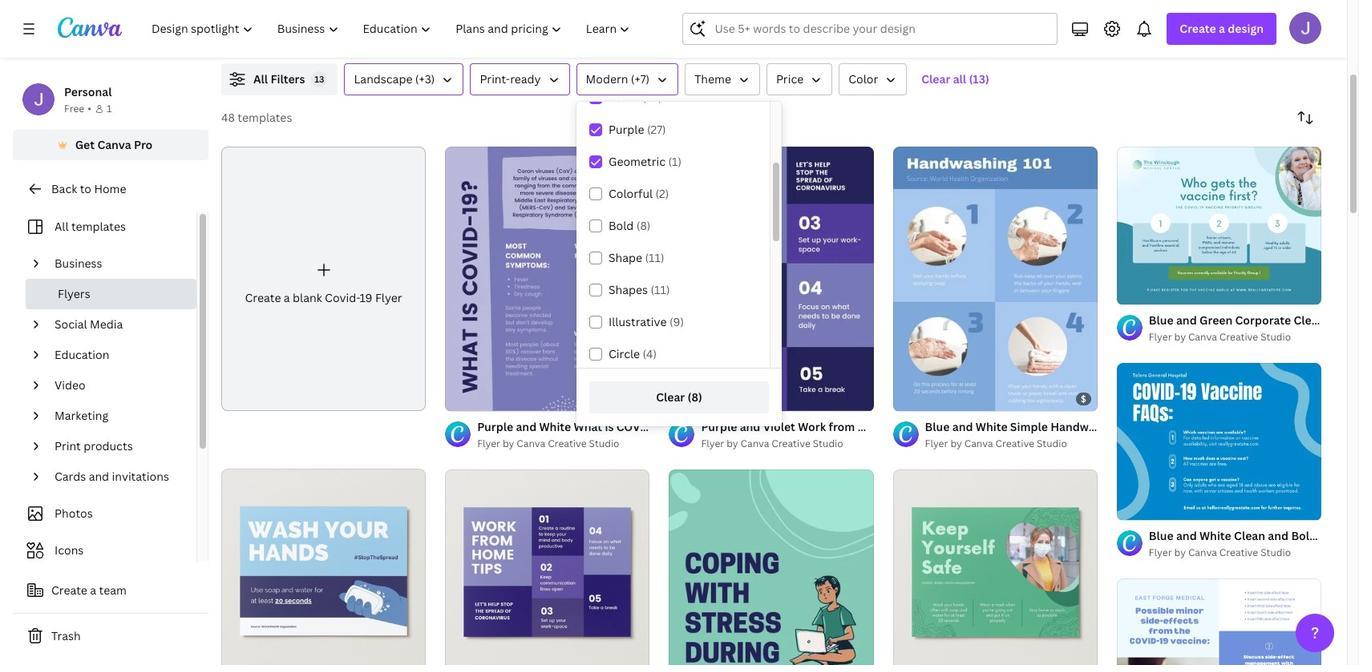 Task type: describe. For each thing, give the bounding box(es) containing it.
create a design button
[[1168, 13, 1277, 45]]

clear all (13) button
[[914, 63, 998, 95]]

(+3)
[[415, 71, 435, 87]]

canva inside purple and violet work from home covid flyer flyer by canva creative studio
[[741, 437, 770, 451]]

home inside purple and violet work from home covid flyer flyer by canva creative studio
[[858, 420, 891, 435]]

(9)
[[670, 314, 684, 330]]

get
[[75, 137, 95, 152]]

design
[[1228, 21, 1264, 36]]

creative inside purple and violet work from home covid flyer flyer by canva creative studio
[[772, 437, 811, 451]]

all templates link
[[22, 212, 187, 242]]

canva inside button
[[97, 137, 131, 152]]

cards and invitations link
[[48, 462, 187, 493]]

purple and violet work from home covid flyer image
[[669, 147, 874, 412]]

a for team
[[90, 583, 96, 598]]

(8) for clear (8)
[[688, 390, 703, 405]]

invitations
[[112, 469, 169, 485]]

blue and green corporate clean vaccine information general health flyer image
[[1117, 147, 1322, 305]]

create a blank covid-19 flyer element
[[221, 147, 426, 412]]

colorful
[[609, 186, 653, 201]]

flyer inside blue and white simple handwashing 101 covid flyers flyer by canva creative studio
[[925, 437, 949, 451]]

flyer by canva creative studio for blue and green corporate clean vaccine information general health flyer image
[[1149, 330, 1292, 344]]

violet
[[763, 420, 796, 435]]

home inside 'link'
[[94, 181, 126, 197]]

create for create a blank covid-19 flyer
[[245, 290, 281, 306]]

social media
[[55, 317, 123, 332]]

flyer by canva creative studio link for purple and violet work from home covid flyer
[[701, 437, 874, 453]]

landscape (+3) button
[[345, 63, 464, 95]]

what
[[574, 420, 603, 435]]

covid inside purple and violet work from home covid flyer flyer by canva creative studio
[[893, 420, 929, 435]]

personal
[[64, 84, 112, 99]]

clear for clear (8)
[[656, 390, 685, 405]]

(13)
[[969, 71, 990, 87]]

purple and white what is covid flyer link
[[477, 419, 683, 437]]

purple (27)
[[609, 122, 666, 137]]

flyer by canva creative studio for blue and white clean and bold vaccine information general health flyer image
[[1149, 546, 1292, 560]]

products
[[84, 439, 133, 454]]

print-
[[480, 71, 510, 87]]

icons link
[[22, 536, 187, 566]]

(4)
[[643, 347, 657, 362]]

theme
[[695, 71, 732, 87]]

print products
[[55, 439, 133, 454]]

print products link
[[48, 432, 187, 462]]

video
[[55, 378, 85, 393]]

clean
[[609, 90, 640, 105]]

creative inside purple and white what is covid flyer flyer by canva creative studio
[[548, 437, 587, 451]]

shape (11)
[[609, 250, 665, 266]]

clear (8) button
[[590, 382, 769, 414]]

is
[[605, 420, 614, 435]]

business link
[[48, 249, 187, 279]]

price button
[[767, 63, 833, 95]]

covid inside purple and white what is covid flyer flyer by canva creative studio
[[617, 420, 653, 435]]

1
[[107, 102, 112, 116]]

trash link
[[13, 621, 209, 653]]

blue
[[925, 420, 950, 435]]

create a team button
[[13, 575, 209, 607]]

create a blank covid-19 flyer
[[245, 290, 402, 306]]

Search search field
[[715, 14, 1048, 44]]

all for all templates
[[55, 219, 69, 234]]

purple for purple and violet work from home covid flyer flyer by canva creative studio
[[701, 420, 738, 435]]

$
[[1081, 393, 1087, 405]]

print
[[55, 439, 81, 454]]

green and purple coping with stress covid flyer image
[[669, 470, 874, 666]]

shape
[[609, 250, 643, 266]]

illustrative (9)
[[609, 314, 684, 330]]

price
[[777, 71, 804, 87]]

handwashing
[[1051, 420, 1125, 435]]

purple for purple and white what is covid flyer flyer by canva creative studio
[[477, 420, 514, 435]]

purple and white what is covid flyer flyer by canva creative studio
[[477, 420, 683, 451]]

social
[[55, 317, 87, 332]]

bold
[[609, 218, 634, 233]]

flyers inside blue and white simple handwashing 101 covid flyers flyer by canva creative studio
[[1184, 420, 1217, 435]]

modern (+7) button
[[576, 63, 679, 95]]

purple and violet work from home covid flyer link
[[701, 419, 960, 437]]

pro
[[134, 137, 153, 152]]

circle
[[609, 347, 640, 362]]

blue clinical friendly vaccine information general health flyer image
[[1117, 579, 1322, 666]]

modern (+7)
[[586, 71, 650, 87]]

filters
[[271, 71, 305, 87]]

ready
[[510, 71, 541, 87]]

blue and white simple handwashing 101 covid flyers flyer by canva creative studio
[[925, 420, 1217, 451]]

shapes (11)
[[609, 282, 670, 298]]

covid-19 flyers templates image
[[980, 0, 1322, 44]]

by inside blue and white simple handwashing 101 covid flyers flyer by canva creative studio
[[951, 437, 963, 451]]

business
[[55, 256, 102, 271]]

white for what
[[540, 420, 571, 435]]

0 vertical spatial flyers
[[58, 286, 90, 302]]

(11) for shape (11)
[[645, 250, 665, 266]]

cards
[[55, 469, 86, 485]]

white for simple
[[976, 420, 1008, 435]]

marketing link
[[48, 401, 187, 432]]

(27)
[[647, 122, 666, 137]]

purple for purple (27)
[[609, 122, 645, 137]]

trash
[[51, 629, 81, 644]]

purple and violet work from home covid flyer flyer by canva creative studio
[[701, 420, 960, 451]]

clear (8)
[[656, 390, 703, 405]]

a for design
[[1219, 21, 1226, 36]]

color
[[849, 71, 879, 87]]

jacob simon image
[[1290, 12, 1322, 44]]

studio inside purple and white what is covid flyer flyer by canva creative studio
[[589, 437, 620, 451]]



Task type: vqa. For each thing, say whether or not it's contained in the screenshot.
design
yes



Task type: locate. For each thing, give the bounding box(es) containing it.
geometric (1)
[[609, 154, 682, 169]]

media
[[90, 317, 123, 332]]

(8)
[[637, 218, 651, 233], [688, 390, 703, 405]]

0 vertical spatial clear
[[922, 71, 951, 87]]

templates right 48
[[238, 110, 292, 125]]

(18)
[[642, 90, 663, 105]]

purple
[[609, 122, 645, 137], [477, 420, 514, 435], [701, 420, 738, 435]]

a for blank
[[284, 290, 290, 306]]

clean (18)
[[609, 90, 663, 105]]

video link
[[48, 371, 187, 401]]

shapes
[[609, 282, 648, 298]]

create a blank covid-19 flyer link
[[221, 147, 426, 412]]

and for blue and white simple handwashing 101 covid flyers
[[953, 420, 973, 435]]

48 templates
[[221, 110, 292, 125]]

1 vertical spatial create
[[245, 290, 281, 306]]

flyers up social
[[58, 286, 90, 302]]

1 vertical spatial (8)
[[688, 390, 703, 405]]

all left "filters" on the top
[[254, 71, 268, 87]]

illustrative
[[609, 314, 667, 330]]

•
[[88, 102, 91, 116]]

1 horizontal spatial clear
[[922, 71, 951, 87]]

13 filter options selected element
[[312, 71, 328, 87]]

covid-
[[325, 290, 360, 306]]

0 vertical spatial templates
[[238, 110, 292, 125]]

top level navigation element
[[141, 13, 645, 45]]

0 horizontal spatial templates
[[71, 219, 126, 234]]

48
[[221, 110, 235, 125]]

0 vertical spatial all
[[254, 71, 268, 87]]

1 vertical spatial home
[[858, 420, 891, 435]]

templates for 48 templates
[[238, 110, 292, 125]]

0 horizontal spatial home
[[94, 181, 126, 197]]

home right from
[[858, 420, 891, 435]]

and right blue
[[953, 420, 973, 435]]

0 horizontal spatial white
[[540, 420, 571, 435]]

theme button
[[685, 63, 760, 95]]

1 vertical spatial a
[[284, 290, 290, 306]]

2 vertical spatial create
[[51, 583, 87, 598]]

get canva pro button
[[13, 130, 209, 160]]

photos
[[55, 506, 93, 521]]

flyer by canva creative studio link for purple and white what is covid flyer
[[477, 437, 650, 453]]

0 horizontal spatial all
[[55, 219, 69, 234]]

white
[[540, 420, 571, 435], [976, 420, 1008, 435]]

create left design
[[1180, 21, 1217, 36]]

green shapes disease prevention landscape covid flyer image
[[893, 470, 1098, 666]]

purple inside purple and violet work from home covid flyer flyer by canva creative studio
[[701, 420, 738, 435]]

flyer
[[375, 290, 402, 306], [1149, 330, 1173, 344], [655, 420, 683, 435], [932, 420, 960, 435], [477, 437, 501, 451], [701, 437, 725, 451], [925, 437, 949, 451], [1149, 546, 1173, 560]]

1 horizontal spatial home
[[858, 420, 891, 435]]

1 horizontal spatial white
[[976, 420, 1008, 435]]

and inside purple and violet work from home covid flyer flyer by canva creative studio
[[740, 420, 761, 435]]

team
[[99, 583, 127, 598]]

1 horizontal spatial templates
[[238, 110, 292, 125]]

print-ready button
[[470, 63, 570, 95]]

create a team
[[51, 583, 127, 598]]

and
[[516, 420, 537, 435], [740, 420, 761, 435], [953, 420, 973, 435], [89, 469, 109, 485]]

and left violet
[[740, 420, 761, 435]]

white inside purple and white what is covid flyer flyer by canva creative studio
[[540, 420, 571, 435]]

by inside purple and white what is covid flyer flyer by canva creative studio
[[503, 437, 515, 451]]

1 vertical spatial templates
[[71, 219, 126, 234]]

2 horizontal spatial a
[[1219, 21, 1226, 36]]

2 horizontal spatial create
[[1180, 21, 1217, 36]]

(8) for bold (8)
[[637, 218, 651, 233]]

clear inside clear all (13) button
[[922, 71, 951, 87]]

1 flyer by canva creative studio from the top
[[1149, 330, 1292, 344]]

flyers
[[58, 286, 90, 302], [1184, 420, 1217, 435]]

0 horizontal spatial a
[[90, 583, 96, 598]]

create for create a team
[[51, 583, 87, 598]]

0 vertical spatial (8)
[[637, 218, 651, 233]]

blank
[[293, 290, 322, 306]]

free
[[64, 102, 84, 116]]

free •
[[64, 102, 91, 116]]

1 vertical spatial clear
[[656, 390, 685, 405]]

101
[[1127, 420, 1147, 435]]

all inside all templates link
[[55, 219, 69, 234]]

1 horizontal spatial flyers
[[1184, 420, 1217, 435]]

purple and turquoise illustrative handwashing landscape covid flyer image
[[221, 469, 426, 666]]

back to home
[[51, 181, 126, 197]]

2 horizontal spatial purple
[[701, 420, 738, 435]]

templates
[[238, 110, 292, 125], [71, 219, 126, 234]]

white inside blue and white simple handwashing 101 covid flyers flyer by canva creative studio
[[976, 420, 1008, 435]]

all down 'back'
[[55, 219, 69, 234]]

1 horizontal spatial a
[[284, 290, 290, 306]]

templates down back to home
[[71, 219, 126, 234]]

all
[[954, 71, 967, 87]]

and left what
[[516, 420, 537, 435]]

0 horizontal spatial covid
[[617, 420, 653, 435]]

(11) right shapes
[[651, 282, 670, 298]]

1 horizontal spatial all
[[254, 71, 268, 87]]

create
[[1180, 21, 1217, 36], [245, 290, 281, 306], [51, 583, 87, 598]]

clear for clear all (13)
[[922, 71, 951, 87]]

clear left all
[[922, 71, 951, 87]]

2 vertical spatial a
[[90, 583, 96, 598]]

(11) for shapes (11)
[[651, 282, 670, 298]]

photos link
[[22, 499, 187, 529]]

studio inside purple and violet work from home covid flyer flyer by canva creative studio
[[813, 437, 844, 451]]

clear all (13)
[[922, 71, 990, 87]]

Sort by button
[[1290, 102, 1322, 134]]

a left blank
[[284, 290, 290, 306]]

create inside button
[[51, 583, 87, 598]]

(11) right shape
[[645, 250, 665, 266]]

clear inside clear (8) button
[[656, 390, 685, 405]]

studio inside blue and white simple handwashing 101 covid flyers flyer by canva creative studio
[[1037, 437, 1068, 451]]

0 vertical spatial (11)
[[645, 250, 665, 266]]

create inside dropdown button
[[1180, 21, 1217, 36]]

and right cards
[[89, 469, 109, 485]]

canva inside purple and white what is covid flyer flyer by canva creative studio
[[517, 437, 546, 451]]

white left what
[[540, 420, 571, 435]]

1 vertical spatial all
[[55, 219, 69, 234]]

1 white from the left
[[540, 420, 571, 435]]

a left design
[[1219, 21, 1226, 36]]

1 horizontal spatial purple
[[609, 122, 645, 137]]

1 covid from the left
[[617, 420, 653, 435]]

and for purple and white what is covid flyer
[[516, 420, 537, 435]]

get canva pro
[[75, 137, 153, 152]]

a inside dropdown button
[[1219, 21, 1226, 36]]

1 vertical spatial (11)
[[651, 282, 670, 298]]

purple and indigo work from home landscape covid flyer image
[[445, 470, 650, 666]]

1 vertical spatial flyers
[[1184, 420, 1217, 435]]

clear
[[922, 71, 951, 87], [656, 390, 685, 405]]

canva inside blue and white simple handwashing 101 covid flyers flyer by canva creative studio
[[965, 437, 994, 451]]

simple
[[1011, 420, 1048, 435]]

flyers right 'covid'
[[1184, 420, 1217, 435]]

cards and invitations
[[55, 469, 169, 485]]

all filters
[[254, 71, 305, 87]]

(8) inside clear (8) button
[[688, 390, 703, 405]]

clear down (4)
[[656, 390, 685, 405]]

purple and white what is covid flyer image
[[445, 147, 650, 412]]

modern
[[586, 71, 628, 87]]

0 horizontal spatial (8)
[[637, 218, 651, 233]]

creative inside blue and white simple handwashing 101 covid flyers flyer by canva creative studio
[[996, 437, 1035, 451]]

studio
[[1261, 330, 1292, 344], [589, 437, 620, 451], [813, 437, 844, 451], [1037, 437, 1068, 451], [1261, 546, 1292, 560]]

(+7)
[[631, 71, 650, 87]]

landscape (+3)
[[354, 71, 435, 87]]

bold (8)
[[609, 218, 651, 233]]

(1)
[[669, 154, 682, 169]]

1 horizontal spatial covid
[[893, 420, 929, 435]]

home right to on the top of the page
[[94, 181, 126, 197]]

blue and white clean and bold vaccine information general health flyer image
[[1117, 363, 1322, 521]]

and for purple and violet work from home covid flyer
[[740, 420, 761, 435]]

covid
[[1149, 420, 1181, 435]]

back
[[51, 181, 77, 197]]

blue and white simple handwashing 101 covid flyers link
[[925, 419, 1217, 437]]

from
[[829, 420, 855, 435]]

None search field
[[683, 13, 1058, 45]]

white left simple
[[976, 420, 1008, 435]]

2 white from the left
[[976, 420, 1008, 435]]

0 horizontal spatial clear
[[656, 390, 685, 405]]

flyer by canva creative studio
[[1149, 330, 1292, 344], [1149, 546, 1292, 560]]

0 vertical spatial flyer by canva creative studio
[[1149, 330, 1292, 344]]

0 horizontal spatial create
[[51, 583, 87, 598]]

all
[[254, 71, 268, 87], [55, 219, 69, 234]]

blue and white simple handwashing 101 covid flyers image
[[893, 147, 1098, 412]]

0 vertical spatial home
[[94, 181, 126, 197]]

templates for all templates
[[71, 219, 126, 234]]

(2)
[[656, 186, 669, 201]]

create for create a design
[[1180, 21, 1217, 36]]

13
[[315, 73, 325, 85]]

and inside purple and white what is covid flyer flyer by canva creative studio
[[516, 420, 537, 435]]

print-ready
[[480, 71, 541, 87]]

1 vertical spatial flyer by canva creative studio
[[1149, 546, 1292, 560]]

circle (4)
[[609, 347, 657, 362]]

create left blank
[[245, 290, 281, 306]]

covid
[[617, 420, 653, 435], [893, 420, 929, 435]]

social media link
[[48, 310, 187, 340]]

0 vertical spatial a
[[1219, 21, 1226, 36]]

(11)
[[645, 250, 665, 266], [651, 282, 670, 298]]

by inside purple and violet work from home covid flyer flyer by canva creative studio
[[727, 437, 739, 451]]

covid right 'is'
[[617, 420, 653, 435]]

geometric
[[609, 154, 666, 169]]

all templates
[[55, 219, 126, 234]]

1 horizontal spatial (8)
[[688, 390, 703, 405]]

1 horizontal spatial create
[[245, 290, 281, 306]]

colorful (2)
[[609, 186, 669, 201]]

0 vertical spatial create
[[1180, 21, 1217, 36]]

icons
[[55, 543, 84, 558]]

all for all filters
[[254, 71, 268, 87]]

2 flyer by canva creative studio from the top
[[1149, 546, 1292, 560]]

and inside blue and white simple handwashing 101 covid flyers flyer by canva creative studio
[[953, 420, 973, 435]]

a inside button
[[90, 583, 96, 598]]

flyer by canva creative studio link for blue and white simple handwashing 101 covid flyers
[[925, 437, 1098, 453]]

create down icons
[[51, 583, 87, 598]]

to
[[80, 181, 91, 197]]

work
[[798, 420, 826, 435]]

0 horizontal spatial purple
[[477, 420, 514, 435]]

purple inside purple and white what is covid flyer flyer by canva creative studio
[[477, 420, 514, 435]]

0 horizontal spatial flyers
[[58, 286, 90, 302]]

2 covid from the left
[[893, 420, 929, 435]]

covid right from
[[893, 420, 929, 435]]

by
[[1175, 330, 1187, 344], [503, 437, 515, 451], [727, 437, 739, 451], [951, 437, 963, 451], [1175, 546, 1187, 560]]

a left team
[[90, 583, 96, 598]]

create a design
[[1180, 21, 1264, 36]]

landscape
[[354, 71, 413, 87]]



